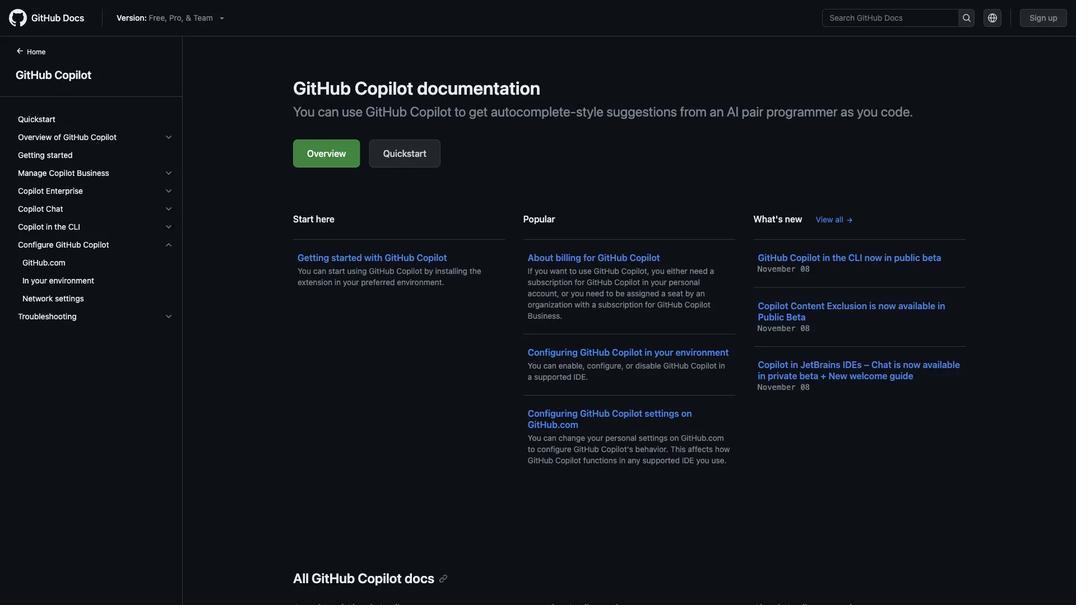 Task type: describe. For each thing, give the bounding box(es) containing it.
popular
[[524, 214, 556, 225]]

a right organization
[[592, 300, 597, 310]]

copilot in jetbrains ides – chat is now available in private beta + new welcome guide november 08
[[758, 360, 961, 392]]

copilot enterprise
[[18, 186, 83, 196]]

assigned
[[627, 289, 660, 298]]

personal inside "about billing for github copilot if you want to use github copilot, you either need a subscription for github copilot in your personal account, or you need to be assigned a seat by an organization  with a subscription for github copilot business."
[[669, 278, 700, 287]]

available inside copilot in jetbrains ides – chat is now available in private beta + new welcome guide november 08
[[924, 360, 961, 370]]

the inside getting started with github copilot you can start using github copilot by installing the extension in your preferred environment.
[[470, 267, 482, 276]]

can inside configuring github copilot in your environment you can enable, configure, or disable github copilot in a supported ide.
[[544, 361, 557, 371]]

how
[[716, 445, 731, 454]]

1 vertical spatial quickstart
[[383, 148, 427, 159]]

available inside copilot content exclusion is now available in public beta november 08
[[899, 301, 936, 311]]

use inside github copilot documentation you can use github copilot to get autocomplete-style suggestions from an ai pair programmer as you code.
[[342, 104, 363, 119]]

now inside copilot in jetbrains ides – chat is now available in private beta + new welcome guide november 08
[[904, 360, 921, 370]]

use.
[[712, 456, 727, 466]]

suggestions
[[607, 104, 678, 119]]

chat inside copilot in jetbrains ides – chat is now available in private beta + new welcome guide november 08
[[872, 360, 892, 370]]

08 for content
[[801, 324, 810, 333]]

copilot chat
[[18, 204, 63, 214]]

affects
[[688, 445, 713, 454]]

2 horizontal spatial github.com
[[681, 434, 724, 443]]

&
[[186, 13, 191, 22]]

using
[[347, 267, 367, 276]]

copilot inside dropdown button
[[49, 169, 75, 178]]

style
[[577, 104, 604, 119]]

your inside configuring github copilot in your environment you can enable, configure, or disable github copilot in a supported ide.
[[655, 347, 674, 358]]

programmer
[[767, 104, 838, 119]]

about billing for github copilot if you want to use github copilot, you either need a subscription for github copilot in your personal account, or you need to be assigned a seat by an organization  with a subscription for github copilot business.
[[528, 253, 715, 321]]

cli inside dropdown button
[[68, 222, 80, 232]]

pro,
[[169, 13, 184, 22]]

view all link
[[816, 214, 854, 226]]

can inside getting started with github copilot you can start using github copilot by installing the extension in your preferred environment.
[[313, 267, 326, 276]]

sign up
[[1030, 13, 1058, 22]]

ides
[[843, 360, 862, 370]]

as
[[841, 104, 855, 119]]

configure github copilot button
[[13, 236, 178, 254]]

supported inside configuring github copilot in your environment you can enable, configure, or disable github copilot in a supported ide.
[[535, 373, 572, 382]]

+
[[821, 371, 827, 382]]

content
[[791, 301, 825, 311]]

november for copilot
[[758, 324, 796, 333]]

started for getting started
[[47, 151, 73, 160]]

be
[[616, 289, 625, 298]]

about
[[528, 253, 554, 263]]

code.
[[882, 104, 914, 119]]

free,
[[149, 13, 167, 22]]

all github copilot docs
[[293, 571, 435, 587]]

copilot inside 'dropdown button'
[[91, 133, 117, 142]]

of
[[54, 133, 61, 142]]

configure
[[538, 445, 572, 454]]

copilot's
[[602, 445, 634, 454]]

github copilot in the cli now in public beta november 08
[[758, 253, 942, 274]]

configure github copilot element containing github.com
[[9, 254, 182, 308]]

environment.
[[397, 278, 445, 287]]

in inside dropdown button
[[46, 222, 52, 232]]

2 vertical spatial settings
[[639, 434, 668, 443]]

documentation
[[417, 77, 541, 99]]

ide.
[[574, 373, 588, 382]]

ide
[[682, 456, 695, 466]]

this
[[671, 445, 686, 454]]

copilot inside copilot content exclusion is now available in public beta november 08
[[758, 301, 789, 311]]

billing
[[556, 253, 582, 263]]

view
[[816, 215, 834, 224]]

copilot chat button
[[13, 200, 178, 218]]

or inside configuring github copilot in your environment you can enable, configure, or disable github copilot in a supported ide.
[[626, 361, 634, 371]]

can inside configuring github copilot settings on github.com you can change your personal settings on github.com to configure github copilot's behavior. this affects how github copilot functions in any supported ide you use.
[[544, 434, 557, 443]]

a left seat at the top of the page
[[662, 289, 666, 298]]

0 vertical spatial for
[[584, 253, 596, 263]]

docs
[[405, 571, 435, 587]]

with inside "about billing for github copilot if you want to use github copilot, you either need a subscription for github copilot in your personal account, or you need to be assigned a seat by an organization  with a subscription for github copilot business."
[[575, 300, 590, 310]]

any
[[628, 456, 641, 466]]

getting for getting started with github copilot you can start using github copilot by installing the extension in your preferred environment.
[[298, 253, 329, 263]]

november inside copilot in jetbrains ides – chat is now available in private beta + new welcome guide november 08
[[758, 383, 796, 392]]

copilot in the cli
[[18, 222, 80, 232]]

ai
[[727, 104, 739, 119]]

version:
[[117, 13, 147, 22]]

1 vertical spatial need
[[586, 289, 605, 298]]

new
[[829, 371, 848, 382]]

jetbrains
[[801, 360, 841, 370]]

all github copilot docs link
[[293, 571, 448, 587]]

sign up link
[[1021, 9, 1068, 27]]

sc 9kayk9 0 image inside copilot chat dropdown button
[[164, 205, 173, 214]]

home link
[[11, 47, 64, 58]]

you up organization
[[571, 289, 584, 298]]

by inside "about billing for github copilot if you want to use github copilot, you either need a subscription for github copilot in your personal account, or you need to be assigned a seat by an organization  with a subscription for github copilot business."
[[686, 289, 695, 298]]

configuring for configuring github copilot in your environment
[[528, 347, 578, 358]]

sc 9kayk9 0 image for business
[[164, 169, 173, 178]]

overview of github copilot
[[18, 133, 117, 142]]

started for getting started with github copilot you can start using github copilot by installing the extension in your preferred environment.
[[332, 253, 362, 263]]

environment inside configuring github copilot in your environment you can enable, configure, or disable github copilot in a supported ide.
[[676, 347, 729, 358]]

0 vertical spatial on
[[682, 409, 692, 419]]

or inside "about billing for github copilot if you want to use github copilot, you either need a subscription for github copilot in your personal account, or you need to be assigned a seat by an organization  with a subscription for github copilot business."
[[562, 289, 569, 298]]

can inside github copilot documentation you can use github copilot to get autocomplete-style suggestions from an ai pair programmer as you code.
[[318, 104, 339, 119]]

the inside dropdown button
[[54, 222, 66, 232]]

november 08 element for content
[[758, 324, 810, 333]]

by inside getting started with github copilot you can start using github copilot by installing the extension in your preferred environment.
[[425, 267, 433, 276]]

Search GitHub Docs search field
[[823, 10, 959, 26]]

settings inside network settings "link"
[[55, 294, 84, 303]]

sc 9kayk9 0 image for configure github copilot
[[164, 241, 173, 250]]

from
[[681, 104, 707, 119]]

seat
[[668, 289, 684, 298]]

personal inside configuring github copilot settings on github.com you can change your personal settings on github.com to configure github copilot's behavior. this affects how github copilot functions in any supported ide you use.
[[606, 434, 637, 443]]

want
[[550, 267, 568, 276]]

public
[[758, 312, 785, 322]]

organization
[[528, 300, 573, 310]]

you inside configuring github copilot settings on github.com you can change your personal settings on github.com to configure github copilot's behavior. this affects how github copilot functions in any supported ide you use.
[[528, 434, 542, 443]]

team
[[193, 13, 213, 22]]

github.com link
[[13, 254, 178, 272]]

search image
[[963, 13, 972, 22]]

beta inside copilot in jetbrains ides – chat is now available in private beta + new welcome guide november 08
[[800, 371, 819, 382]]

getting for getting started
[[18, 151, 45, 160]]

github.com inside configure github copilot element
[[22, 258, 65, 268]]

start here
[[293, 214, 335, 225]]

quickstart inside 'github copilot' element
[[18, 115, 55, 124]]

you left either
[[652, 267, 665, 276]]

view all
[[816, 215, 844, 224]]

network settings
[[22, 294, 84, 303]]

now inside the github copilot in the cli now in public beta november 08
[[865, 253, 883, 263]]

2 vertical spatial for
[[646, 300, 656, 310]]

disable
[[636, 361, 662, 371]]

what's
[[754, 214, 783, 225]]



Task type: vqa. For each thing, say whether or not it's contained in the screenshot.
left notes
no



Task type: locate. For each thing, give the bounding box(es) containing it.
sc 9kayk9 0 image inside "copilot enterprise" dropdown button
[[164, 187, 173, 196]]

with
[[365, 253, 383, 263], [575, 300, 590, 310]]

configuring for configuring github copilot settings on github.com
[[528, 409, 578, 419]]

getting started link
[[13, 146, 178, 164]]

1 vertical spatial configuring
[[528, 409, 578, 419]]

environment
[[49, 276, 94, 285], [676, 347, 729, 358]]

here
[[316, 214, 335, 225]]

up
[[1049, 13, 1058, 22]]

configure github copilot element containing configure github copilot
[[9, 236, 182, 308]]

2 vertical spatial sc 9kayk9 0 image
[[164, 205, 173, 214]]

0 vertical spatial available
[[899, 301, 936, 311]]

sign
[[1030, 13, 1047, 22]]

1 horizontal spatial with
[[575, 300, 590, 310]]

08 up content
[[801, 265, 810, 274]]

0 vertical spatial github.com
[[22, 258, 65, 268]]

get
[[469, 104, 488, 119]]

0 vertical spatial configuring
[[528, 347, 578, 358]]

on
[[682, 409, 692, 419], [670, 434, 679, 443]]

1 horizontal spatial quickstart link
[[369, 140, 441, 168]]

beta inside the github copilot in the cli now in public beta november 08
[[923, 253, 942, 263]]

1 horizontal spatial by
[[686, 289, 695, 298]]

0 horizontal spatial chat
[[46, 204, 63, 214]]

1 vertical spatial quickstart link
[[369, 140, 441, 168]]

configuring inside configuring github copilot in your environment you can enable, configure, or disable github copilot in a supported ide.
[[528, 347, 578, 358]]

extension
[[298, 278, 333, 287]]

you up extension
[[298, 267, 311, 276]]

2 sc 9kayk9 0 image from the top
[[164, 169, 173, 178]]

–
[[865, 360, 870, 370]]

configuring github copilot in your environment you can enable, configure, or disable github copilot in a supported ide.
[[528, 347, 729, 382]]

08 inside the github copilot in the cli now in public beta november 08
[[801, 265, 810, 274]]

0 horizontal spatial getting
[[18, 151, 45, 160]]

1 vertical spatial personal
[[606, 434, 637, 443]]

account,
[[528, 289, 560, 298]]

with inside getting started with github copilot you can start using github copilot by installing the extension in your preferred environment.
[[365, 253, 383, 263]]

github docs link
[[9, 9, 93, 27]]

select language: current language is english image
[[989, 13, 998, 22]]

1 horizontal spatial the
[[470, 267, 482, 276]]

copilot inside the github copilot in the cli now in public beta november 08
[[791, 253, 821, 263]]

your right in
[[31, 276, 47, 285]]

an left the ai
[[710, 104, 724, 119]]

chat
[[46, 204, 63, 214], [872, 360, 892, 370]]

beta
[[787, 312, 806, 322]]

configuring up change at bottom right
[[528, 409, 578, 419]]

sc 9kayk9 0 image for copilot in the cli
[[164, 223, 173, 232]]

copilot in the cli button
[[13, 218, 178, 236]]

getting up extension
[[298, 253, 329, 263]]

is up guide
[[894, 360, 902, 370]]

either
[[667, 267, 688, 276]]

overview for overview of github copilot
[[18, 133, 52, 142]]

overview of github copilot button
[[13, 128, 178, 146]]

0 horizontal spatial environment
[[49, 276, 94, 285]]

configuring up enable,
[[528, 347, 578, 358]]

chat inside dropdown button
[[46, 204, 63, 214]]

2 november from the top
[[758, 324, 796, 333]]

personal down either
[[669, 278, 700, 287]]

pair
[[742, 104, 764, 119]]

the
[[54, 222, 66, 232], [833, 253, 847, 263], [470, 267, 482, 276]]

0 vertical spatial november 08 element
[[758, 265, 810, 274]]

cli inside the github copilot in the cli now in public beta november 08
[[849, 253, 863, 263]]

if
[[528, 267, 533, 276]]

now
[[865, 253, 883, 263], [879, 301, 897, 311], [904, 360, 921, 370]]

personal up copilot's
[[606, 434, 637, 443]]

github.com up affects
[[681, 434, 724, 443]]

None search field
[[823, 9, 975, 27]]

the right the installing at left
[[470, 267, 482, 276]]

cli up configure github copilot in the left top of the page
[[68, 222, 80, 232]]

1 horizontal spatial overview
[[307, 148, 346, 159]]

or left disable at the bottom
[[626, 361, 634, 371]]

github.com up change at bottom right
[[528, 420, 579, 430]]

november for github
[[758, 265, 796, 274]]

you up overview link
[[293, 104, 315, 119]]

1 november 08 element from the top
[[758, 265, 810, 274]]

getting up manage at the top left
[[18, 151, 45, 160]]

1 sc 9kayk9 0 image from the top
[[164, 187, 173, 196]]

1 vertical spatial subscription
[[599, 300, 643, 310]]

november 08 element down private
[[758, 383, 810, 392]]

0 vertical spatial an
[[710, 104, 724, 119]]

1 vertical spatial now
[[879, 301, 897, 311]]

1 horizontal spatial chat
[[872, 360, 892, 370]]

november inside the github copilot in the cli now in public beta november 08
[[758, 265, 796, 274]]

subscription down be
[[599, 300, 643, 310]]

quickstart link
[[13, 110, 178, 128], [369, 140, 441, 168]]

1 vertical spatial november 08 element
[[758, 324, 810, 333]]

with right organization
[[575, 300, 590, 310]]

1 vertical spatial for
[[575, 278, 585, 287]]

1 horizontal spatial github.com
[[528, 420, 579, 430]]

0 vertical spatial chat
[[46, 204, 63, 214]]

started inside 'github copilot' element
[[47, 151, 73, 160]]

1 vertical spatial getting
[[298, 253, 329, 263]]

1 vertical spatial available
[[924, 360, 961, 370]]

november
[[758, 265, 796, 274], [758, 324, 796, 333], [758, 383, 796, 392]]

docs
[[63, 13, 84, 23]]

1 horizontal spatial cli
[[849, 253, 863, 263]]

supported down the behavior.
[[643, 456, 680, 466]]

your up functions
[[588, 434, 604, 443]]

2 vertical spatial github.com
[[681, 434, 724, 443]]

chat right –
[[872, 360, 892, 370]]

08 down beta
[[801, 324, 810, 333]]

0 vertical spatial quickstart link
[[13, 110, 178, 128]]

november 08 element down beta
[[758, 324, 810, 333]]

business.
[[528, 312, 563, 321]]

1 vertical spatial sc 9kayk9 0 image
[[164, 169, 173, 178]]

you right if
[[535, 267, 548, 276]]

use up overview link
[[342, 104, 363, 119]]

for right the 'billing'
[[584, 253, 596, 263]]

autocomplete-
[[491, 104, 577, 119]]

github inside the github copilot in the cli now in public beta november 08
[[758, 253, 788, 263]]

november down public
[[758, 324, 796, 333]]

1 vertical spatial november
[[758, 324, 796, 333]]

in inside "about billing for github copilot if you want to use github copilot, you either need a subscription for github copilot in your personal account, or you need to be assigned a seat by an organization  with a subscription for github copilot business."
[[643, 278, 649, 287]]

manage copilot business button
[[13, 164, 178, 182]]

manage copilot business
[[18, 169, 109, 178]]

0 vertical spatial is
[[870, 301, 877, 311]]

you inside configuring github copilot in your environment you can enable, configure, or disable github copilot in a supported ide.
[[528, 361, 542, 371]]

subscription up 'account,'
[[528, 278, 573, 287]]

1 horizontal spatial an
[[710, 104, 724, 119]]

getting inside 'github copilot' element
[[18, 151, 45, 160]]

guide
[[890, 371, 914, 382]]

configuring github copilot settings on github.com you can change your personal settings on github.com to configure github copilot's behavior. this affects how github copilot functions in any supported ide you use.
[[528, 409, 731, 466]]

1 horizontal spatial use
[[579, 267, 592, 276]]

0 vertical spatial supported
[[535, 373, 572, 382]]

troubleshooting
[[18, 312, 77, 321]]

github inside dropdown button
[[56, 240, 81, 250]]

started inside getting started with github copilot you can start using github copilot by installing the extension in your preferred environment.
[[332, 253, 362, 263]]

1 08 from the top
[[801, 265, 810, 274]]

in inside copilot content exclusion is now available in public beta november 08
[[938, 301, 946, 311]]

0 vertical spatial cli
[[68, 222, 80, 232]]

start
[[293, 214, 314, 225]]

subscription
[[528, 278, 573, 287], [599, 300, 643, 310]]

can up extension
[[313, 267, 326, 276]]

0 horizontal spatial subscription
[[528, 278, 573, 287]]

network
[[22, 294, 53, 303]]

installing
[[436, 267, 468, 276]]

1 vertical spatial supported
[[643, 456, 680, 466]]

can up overview link
[[318, 104, 339, 119]]

you left enable,
[[528, 361, 542, 371]]

you up configure
[[528, 434, 542, 443]]

0 vertical spatial subscription
[[528, 278, 573, 287]]

november down private
[[758, 383, 796, 392]]

you
[[858, 104, 879, 119], [535, 267, 548, 276], [652, 267, 665, 276], [571, 289, 584, 298], [697, 456, 710, 466]]

0 horizontal spatial is
[[870, 301, 877, 311]]

0 vertical spatial need
[[690, 267, 708, 276]]

overview for overview
[[307, 148, 346, 159]]

your
[[31, 276, 47, 285], [343, 278, 359, 287], [651, 278, 667, 287], [655, 347, 674, 358], [588, 434, 604, 443]]

started
[[47, 151, 73, 160], [332, 253, 362, 263]]

0 horizontal spatial beta
[[800, 371, 819, 382]]

1 horizontal spatial getting
[[298, 253, 329, 263]]

copilot inside copilot in jetbrains ides – chat is now available in private beta + new welcome guide november 08
[[758, 360, 789, 370]]

by up environment.
[[425, 267, 433, 276]]

november up content
[[758, 265, 796, 274]]

08 inside copilot in jetbrains ides – chat is now available in private beta + new welcome guide november 08
[[801, 383, 810, 392]]

in your environment link
[[13, 272, 178, 290]]

2 vertical spatial 08
[[801, 383, 810, 392]]

started down of
[[47, 151, 73, 160]]

business
[[77, 169, 109, 178]]

new
[[786, 214, 803, 225]]

github copilot
[[16, 68, 91, 81]]

november 08 element
[[758, 265, 810, 274], [758, 324, 810, 333], [758, 383, 810, 392]]

your inside in your environment "link"
[[31, 276, 47, 285]]

copilot content exclusion is now available in public beta november 08
[[758, 301, 946, 333]]

copilot,
[[622, 267, 650, 276]]

you inside github copilot documentation you can use github copilot to get autocomplete-style suggestions from an ai pair programmer as you code.
[[293, 104, 315, 119]]

2 horizontal spatial the
[[833, 253, 847, 263]]

overview link
[[293, 140, 360, 168]]

use
[[342, 104, 363, 119], [579, 267, 592, 276]]

now inside copilot content exclusion is now available in public beta november 08
[[879, 301, 897, 311]]

3 08 from the top
[[801, 383, 810, 392]]

2 configuring from the top
[[528, 409, 578, 419]]

1 vertical spatial environment
[[676, 347, 729, 358]]

personal
[[669, 278, 700, 287], [606, 434, 637, 443]]

08 down jetbrains
[[801, 383, 810, 392]]

1 vertical spatial overview
[[307, 148, 346, 159]]

your inside "about billing for github copilot if you want to use github copilot, you either need a subscription for github copilot in your personal account, or you need to be assigned a seat by an organization  with a subscription for github copilot business."
[[651, 278, 667, 287]]

to inside configuring github copilot settings on github.com you can change your personal settings on github.com to configure github copilot's behavior. this affects how github copilot functions in any supported ide you use.
[[528, 445, 535, 454]]

sc 9kayk9 0 image
[[164, 187, 173, 196], [164, 223, 173, 232], [164, 241, 173, 250], [164, 312, 173, 321]]

sc 9kayk9 0 image for troubleshooting
[[164, 312, 173, 321]]

0 horizontal spatial by
[[425, 267, 433, 276]]

for down the assigned
[[646, 300, 656, 310]]

2 sc 9kayk9 0 image from the top
[[164, 223, 173, 232]]

available
[[899, 301, 936, 311], [924, 360, 961, 370]]

0 vertical spatial 08
[[801, 265, 810, 274]]

the down all
[[833, 253, 847, 263]]

a left ide.
[[528, 373, 532, 382]]

0 vertical spatial now
[[865, 253, 883, 263]]

can up configure
[[544, 434, 557, 443]]

github copilot link
[[13, 66, 169, 83]]

0 vertical spatial sc 9kayk9 0 image
[[164, 133, 173, 142]]

github.com down configure
[[22, 258, 65, 268]]

2 vertical spatial november
[[758, 383, 796, 392]]

2 november 08 element from the top
[[758, 324, 810, 333]]

0 vertical spatial or
[[562, 289, 569, 298]]

need right either
[[690, 267, 708, 276]]

configure
[[18, 240, 54, 250]]

sc 9kayk9 0 image inside manage copilot business dropdown button
[[164, 169, 173, 178]]

with up the using
[[365, 253, 383, 263]]

enable,
[[559, 361, 585, 371]]

0 vertical spatial environment
[[49, 276, 94, 285]]

november 08 element for copilot
[[758, 265, 810, 274]]

beta right public
[[923, 253, 942, 263]]

quickstart
[[18, 115, 55, 124], [383, 148, 427, 159]]

the up configure github copilot in the left top of the page
[[54, 222, 66, 232]]

supported inside configuring github copilot settings on github.com you can change your personal settings on github.com to configure github copilot's behavior. this affects how github copilot functions in any supported ide you use.
[[643, 456, 680, 466]]

sc 9kayk9 0 image inside the overview of github copilot 'dropdown button'
[[164, 133, 173, 142]]

overview
[[18, 133, 52, 142], [307, 148, 346, 159]]

started up start
[[332, 253, 362, 263]]

to left be
[[607, 289, 614, 298]]

1 vertical spatial use
[[579, 267, 592, 276]]

is right exclusion
[[870, 301, 877, 311]]

your inside configuring github copilot settings on github.com you can change your personal settings on github.com to configure github copilot's behavior. this affects how github copilot functions in any supported ide you use.
[[588, 434, 604, 443]]

0 vertical spatial the
[[54, 222, 66, 232]]

you inside github copilot documentation you can use github copilot to get autocomplete-style suggestions from an ai pair programmer as you code.
[[858, 104, 879, 119]]

what's new
[[754, 214, 803, 225]]

github copilot documentation you can use github copilot to get autocomplete-style suggestions from an ai pair programmer as you code.
[[293, 77, 914, 119]]

your up the assigned
[[651, 278, 667, 287]]

you right as
[[858, 104, 879, 119]]

3 sc 9kayk9 0 image from the top
[[164, 241, 173, 250]]

you inside getting started with github copilot you can start using github copilot by installing the extension in your preferred environment.
[[298, 267, 311, 276]]

change
[[559, 434, 586, 443]]

need left be
[[586, 289, 605, 298]]

0 horizontal spatial need
[[586, 289, 605, 298]]

1 configure github copilot element from the top
[[9, 236, 182, 308]]

behavior.
[[636, 445, 669, 454]]

0 horizontal spatial with
[[365, 253, 383, 263]]

your down the using
[[343, 278, 359, 287]]

github inside 'dropdown button'
[[63, 133, 89, 142]]

environment inside "link"
[[49, 276, 94, 285]]

1 horizontal spatial started
[[332, 253, 362, 263]]

network settings link
[[13, 290, 178, 308]]

configure github copilot
[[18, 240, 109, 250]]

0 horizontal spatial quickstart link
[[13, 110, 178, 128]]

your up disable at the bottom
[[655, 347, 674, 358]]

0 vertical spatial beta
[[923, 253, 942, 263]]

1 vertical spatial 08
[[801, 324, 810, 333]]

can left enable,
[[544, 361, 557, 371]]

to left "get"
[[455, 104, 466, 119]]

to inside github copilot documentation you can use github copilot to get autocomplete-style suggestions from an ai pair programmer as you code.
[[455, 104, 466, 119]]

1 vertical spatial chat
[[872, 360, 892, 370]]

1 vertical spatial github.com
[[528, 420, 579, 430]]

you inside configuring github copilot settings on github.com you can change your personal settings on github.com to configure github copilot's behavior. this affects how github copilot functions in any supported ide you use.
[[697, 456, 710, 466]]

an inside github copilot documentation you can use github copilot to get autocomplete-style suggestions from an ai pair programmer as you code.
[[710, 104, 724, 119]]

november 08 element for in
[[758, 383, 810, 392]]

0 horizontal spatial an
[[697, 289, 705, 298]]

sc 9kayk9 0 image inside configure github copilot dropdown button
[[164, 241, 173, 250]]

sc 9kayk9 0 image for github
[[164, 133, 173, 142]]

a
[[710, 267, 715, 276], [662, 289, 666, 298], [592, 300, 597, 310], [528, 373, 532, 382]]

november inside copilot content exclusion is now available in public beta november 08
[[758, 324, 796, 333]]

in inside configuring github copilot settings on github.com you can change your personal settings on github.com to configure github copilot's behavior. this affects how github copilot functions in any supported ide you use.
[[620, 456, 626, 466]]

a inside configuring github copilot in your environment you can enable, configure, or disable github copilot in a supported ide.
[[528, 373, 532, 382]]

1 vertical spatial settings
[[645, 409, 680, 419]]

1 vertical spatial the
[[833, 253, 847, 263]]

for down the 'billing'
[[575, 278, 585, 287]]

sc 9kayk9 0 image inside troubleshooting dropdown button
[[164, 312, 173, 321]]

home
[[27, 48, 46, 56]]

0 vertical spatial settings
[[55, 294, 84, 303]]

2 08 from the top
[[801, 324, 810, 333]]

1 configuring from the top
[[528, 347, 578, 358]]

08 for copilot
[[801, 265, 810, 274]]

0 horizontal spatial quickstart
[[18, 115, 55, 124]]

1 vertical spatial on
[[670, 434, 679, 443]]

1 horizontal spatial subscription
[[599, 300, 643, 310]]

functions
[[584, 456, 617, 466]]

in your environment
[[22, 276, 94, 285]]

is inside copilot in jetbrains ides – chat is now available in private beta + new welcome guide november 08
[[894, 360, 902, 370]]

0 horizontal spatial or
[[562, 289, 569, 298]]

4 sc 9kayk9 0 image from the top
[[164, 312, 173, 321]]

start
[[329, 267, 345, 276]]

1 horizontal spatial is
[[894, 360, 902, 370]]

08 inside copilot content exclusion is now available in public beta november 08
[[801, 324, 810, 333]]

3 november 08 element from the top
[[758, 383, 810, 392]]

overview inside the overview of github copilot 'dropdown button'
[[18, 133, 52, 142]]

sc 9kayk9 0 image inside the copilot in the cli dropdown button
[[164, 223, 173, 232]]

configure,
[[587, 361, 624, 371]]

1 vertical spatial is
[[894, 360, 902, 370]]

now right exclusion
[[879, 301, 897, 311]]

to left configure
[[528, 445, 535, 454]]

1 vertical spatial beta
[[800, 371, 819, 382]]

github copilot element
[[0, 45, 183, 605]]

copilot
[[55, 68, 91, 81], [355, 77, 414, 99], [410, 104, 452, 119], [91, 133, 117, 142], [49, 169, 75, 178], [18, 186, 44, 196], [18, 204, 44, 214], [18, 222, 44, 232], [83, 240, 109, 250], [417, 253, 447, 263], [630, 253, 661, 263], [791, 253, 821, 263], [397, 267, 423, 276], [615, 278, 641, 287], [685, 300, 711, 310], [758, 301, 789, 311], [612, 347, 643, 358], [758, 360, 789, 370], [691, 361, 717, 371], [612, 409, 643, 419], [556, 456, 582, 466], [358, 571, 402, 587]]

now up guide
[[904, 360, 921, 370]]

2 configure github copilot element from the top
[[9, 254, 182, 308]]

sc 9kayk9 0 image
[[164, 133, 173, 142], [164, 169, 173, 178], [164, 205, 173, 214]]

overview inside overview link
[[307, 148, 346, 159]]

or up organization
[[562, 289, 569, 298]]

welcome
[[850, 371, 888, 382]]

all
[[836, 215, 844, 224]]

0 vertical spatial getting
[[18, 151, 45, 160]]

1 vertical spatial with
[[575, 300, 590, 310]]

cli down "view all" link
[[849, 253, 863, 263]]

0 vertical spatial november
[[758, 265, 796, 274]]

getting started with github copilot you can start using github copilot by installing the extension in your preferred environment.
[[298, 253, 482, 287]]

an inside "about billing for github copilot if you want to use github copilot, you either need a subscription for github copilot in your personal account, or you need to be assigned a seat by an organization  with a subscription for github copilot business."
[[697, 289, 705, 298]]

3 sc 9kayk9 0 image from the top
[[164, 205, 173, 214]]

november 08 element up content
[[758, 265, 810, 274]]

1 november from the top
[[758, 265, 796, 274]]

0 horizontal spatial on
[[670, 434, 679, 443]]

beta
[[923, 253, 942, 263], [800, 371, 819, 382]]

by right seat at the top of the page
[[686, 289, 695, 298]]

sc 9kayk9 0 image for copilot enterprise
[[164, 187, 173, 196]]

public
[[895, 253, 921, 263]]

0 horizontal spatial use
[[342, 104, 363, 119]]

3 november from the top
[[758, 383, 796, 392]]

enterprise
[[46, 186, 83, 196]]

your inside getting started with github copilot you can start using github copilot by installing the extension in your preferred environment.
[[343, 278, 359, 287]]

0 vertical spatial started
[[47, 151, 73, 160]]

1 vertical spatial or
[[626, 361, 634, 371]]

an right seat at the top of the page
[[697, 289, 705, 298]]

triangle down image
[[218, 13, 226, 22]]

use inside "about billing for github copilot if you want to use github copilot, you either need a subscription for github copilot in your personal account, or you need to be assigned a seat by an organization  with a subscription for github copilot business."
[[579, 267, 592, 276]]

1 horizontal spatial need
[[690, 267, 708, 276]]

1 vertical spatial by
[[686, 289, 695, 298]]

is inside copilot content exclusion is now available in public beta november 08
[[870, 301, 877, 311]]

in inside getting started with github copilot you can start using github copilot by installing the extension in your preferred environment.
[[335, 278, 341, 287]]

1 horizontal spatial on
[[682, 409, 692, 419]]

0 horizontal spatial the
[[54, 222, 66, 232]]

0 vertical spatial use
[[342, 104, 363, 119]]

now left public
[[865, 253, 883, 263]]

supported down enable,
[[535, 373, 572, 382]]

to down the 'billing'
[[570, 267, 577, 276]]

to
[[455, 104, 466, 119], [570, 267, 577, 276], [607, 289, 614, 298], [528, 445, 535, 454]]

1 sc 9kayk9 0 image from the top
[[164, 133, 173, 142]]

version: free, pro, & team
[[117, 13, 213, 22]]

you down affects
[[697, 456, 710, 466]]

a right either
[[710, 267, 715, 276]]

0 vertical spatial overview
[[18, 133, 52, 142]]

beta left '+'
[[800, 371, 819, 382]]

chat down copilot enterprise
[[46, 204, 63, 214]]

0 vertical spatial quickstart
[[18, 115, 55, 124]]

the inside the github copilot in the cli now in public beta november 08
[[833, 253, 847, 263]]

1 horizontal spatial or
[[626, 361, 634, 371]]

1 vertical spatial started
[[332, 253, 362, 263]]

configure github copilot element
[[9, 236, 182, 308], [9, 254, 182, 308]]

1 horizontal spatial quickstart
[[383, 148, 427, 159]]

1 vertical spatial an
[[697, 289, 705, 298]]

configuring inside configuring github copilot settings on github.com you can change your personal settings on github.com to configure github copilot's behavior. this affects how github copilot functions in any supported ide you use.
[[528, 409, 578, 419]]

getting inside getting started with github copilot you can start using github copilot by installing the extension in your preferred environment.
[[298, 253, 329, 263]]

settings
[[55, 294, 84, 303], [645, 409, 680, 419], [639, 434, 668, 443]]

use down the 'billing'
[[579, 267, 592, 276]]

1 horizontal spatial supported
[[643, 456, 680, 466]]

1 horizontal spatial beta
[[923, 253, 942, 263]]



